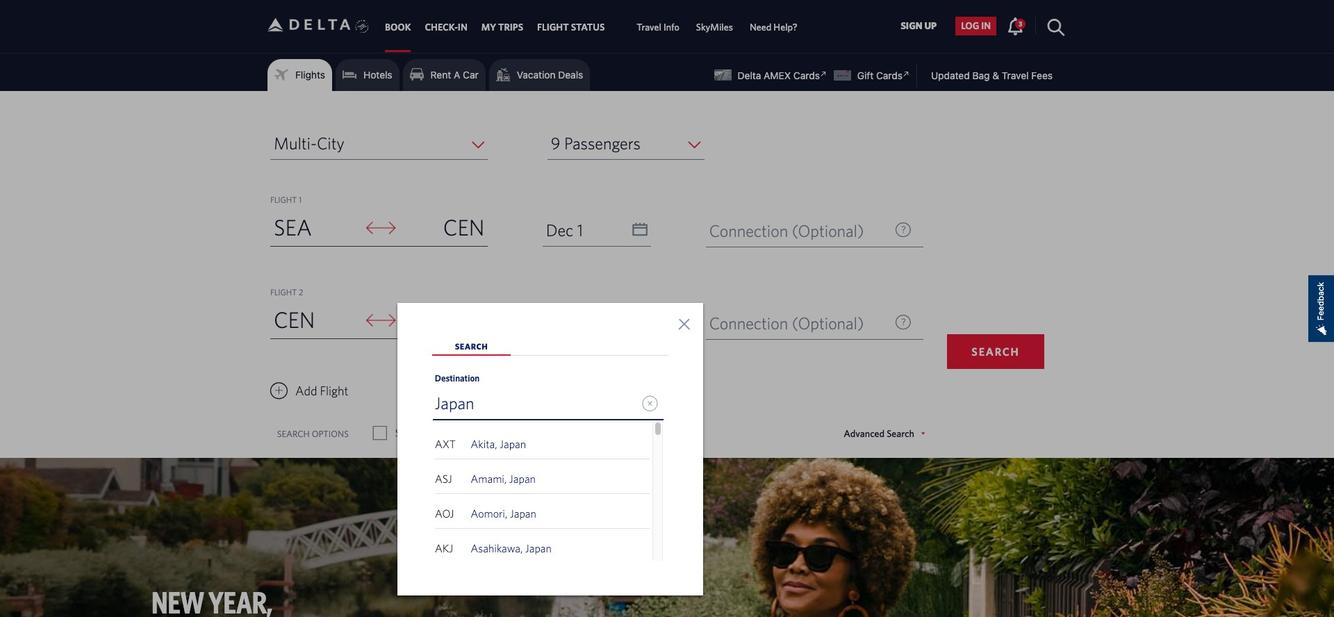 Task type: vqa. For each thing, say whether or not it's contained in the screenshot.
seafood, to the top
no



Task type: locate. For each thing, give the bounding box(es) containing it.
flight left 2
[[270, 287, 297, 297]]

1 cards from the left
[[793, 69, 820, 81]]

cards
[[793, 69, 820, 81], [876, 69, 903, 81]]

connection for sea
[[709, 221, 788, 240]]

sign up
[[901, 20, 937, 31]]

2 horizontal spatial search
[[972, 345, 1020, 358]]

updated
[[931, 69, 970, 81]]

flight 1
[[270, 195, 302, 204]]

travel left info
[[637, 22, 661, 33]]

Shop with Miles checkbox
[[374, 426, 386, 440]]

2 (optional) from the top
[[792, 313, 864, 333]]

flight
[[270, 195, 297, 204], [270, 287, 297, 297], [320, 384, 348, 398]]

1 connection (optional) from the top
[[709, 221, 864, 240]]

0 vertical spatial flight
[[270, 195, 297, 204]]

1 vertical spatial tab list
[[432, 338, 668, 617]]

1 vertical spatial cen
[[274, 306, 315, 332]]

sea link
[[270, 210, 361, 246]]

gift cards link
[[834, 69, 903, 81]]

0 horizontal spatial cards
[[793, 69, 820, 81]]

1 horizontal spatial cen
[[443, 214, 485, 240]]

flight status
[[537, 22, 605, 33]]

2
[[299, 287, 303, 297]]

None text field
[[542, 214, 651, 247], [542, 306, 651, 339], [542, 214, 651, 247], [542, 306, 651, 339]]

0 vertical spatial cen
[[443, 214, 485, 240]]

​
[[484, 427, 486, 438]]

1 vertical spatial (optional)
[[792, 313, 864, 333]]

book tab panel
[[0, 91, 1334, 458]]

0 horizontal spatial cen link
[[270, 302, 361, 338]]

skyteam image
[[355, 5, 369, 48]]

&
[[992, 69, 999, 81]]

travel
[[637, 22, 661, 33], [1002, 69, 1029, 81]]

0 horizontal spatial cen
[[274, 306, 315, 332]]

connection (optional)
[[709, 221, 864, 240], [709, 313, 864, 333]]

japan
[[500, 438, 526, 450], [509, 472, 536, 485], [510, 507, 536, 520], [525, 542, 552, 554]]

travel right &
[[1002, 69, 1029, 81]]

asj
[[435, 472, 452, 485]]

1 horizontal spatial travel
[[1002, 69, 1029, 81]]

travel info link
[[637, 15, 679, 40]]

2 connection (optional) from the top
[[709, 313, 864, 333]]

connection for cen
[[709, 313, 788, 333]]

aomori,
[[471, 507, 507, 520]]

1 horizontal spatial cards
[[876, 69, 903, 81]]

1 vertical spatial travel
[[1002, 69, 1029, 81]]

connection (optional) link for sea
[[706, 215, 923, 247]]

3
[[1019, 19, 1022, 28]]

(optional) for cen
[[792, 313, 864, 333]]

delta
[[738, 69, 761, 81]]

sea
[[274, 214, 312, 240]]

flight left 1
[[270, 195, 297, 204]]

flight for cen
[[270, 287, 297, 297]]

rent a car link
[[410, 65, 479, 85]]

0 vertical spatial (optional)
[[792, 221, 864, 240]]

bag
[[972, 69, 990, 81]]

0 vertical spatial travel
[[637, 22, 661, 33]]

cards right the gift
[[876, 69, 903, 81]]

flights
[[295, 69, 325, 81]]

1 (optional) from the top
[[792, 221, 864, 240]]

book
[[385, 22, 411, 33]]

log in
[[961, 20, 991, 31]]

delta amex cards
[[738, 69, 820, 81]]

search button
[[947, 334, 1044, 369]]

info
[[664, 22, 679, 33]]

axt
[[435, 438, 456, 450]]

2 vertical spatial flight
[[320, 384, 348, 398]]

cen
[[443, 214, 485, 240], [274, 306, 315, 332]]

japan for amami, japan
[[509, 472, 536, 485]]

japan right aomori,
[[510, 507, 536, 520]]

fees
[[1031, 69, 1053, 81]]

1 vertical spatial flight
[[270, 287, 297, 297]]

cen link
[[397, 210, 488, 246], [270, 302, 361, 338]]

japan right amami,
[[509, 472, 536, 485]]

1 vertical spatial connection (optional)
[[709, 313, 864, 333]]

0 horizontal spatial search
[[277, 428, 310, 439]]

0 vertical spatial tab list
[[378, 0, 806, 52]]

2 connection (optional) link from the top
[[706, 307, 923, 340]]

akita,
[[471, 438, 497, 450]]

travel info
[[637, 22, 679, 33]]

cards right amex
[[793, 69, 820, 81]]

flight right add
[[320, 384, 348, 398]]

travel inside "link"
[[637, 22, 661, 33]]

refundable fares
[[519, 427, 587, 438]]

0 vertical spatial connection (optional) link
[[706, 215, 923, 247]]

japan right asahikawa,
[[525, 542, 552, 554]]

0 vertical spatial connection (optional)
[[709, 221, 864, 240]]

1 vertical spatial connection
[[709, 313, 788, 333]]

search inside search button
[[972, 345, 1020, 358]]

2 connection from the top
[[709, 313, 788, 333]]

0 horizontal spatial travel
[[637, 22, 661, 33]]

Refundable Fares checkbox
[[497, 426, 510, 440]]

1 connection (optional) link from the top
[[706, 215, 923, 247]]

delta air lines image
[[268, 3, 351, 46]]

japan right akita,
[[500, 438, 526, 450]]

amami, japan
[[471, 472, 536, 485]]

trips
[[498, 22, 523, 33]]

0 vertical spatial connection
[[709, 221, 788, 240]]

flight 2
[[270, 287, 303, 297]]

1 horizontal spatial search
[[455, 341, 488, 351]]

search for search button
[[972, 345, 1020, 358]]

1 horizontal spatial cen link
[[397, 210, 488, 246]]

1 connection from the top
[[709, 221, 788, 240]]

hotels
[[363, 69, 392, 81]]

check-in
[[425, 22, 467, 33]]

in
[[981, 20, 991, 31]]

log
[[961, 20, 979, 31]]

1 vertical spatial cen link
[[270, 302, 361, 338]]

flight
[[537, 22, 569, 33]]

rent
[[431, 69, 451, 81]]

aoj
[[435, 507, 454, 520]]

search
[[455, 341, 488, 351], [972, 345, 1020, 358], [277, 428, 310, 439]]

tab list
[[378, 0, 806, 52], [432, 338, 668, 617]]

1 vertical spatial connection (optional) link
[[706, 307, 923, 340]]

connection (optional) link
[[706, 215, 923, 247], [706, 307, 923, 340]]

(optional)
[[792, 221, 864, 240], [792, 313, 864, 333]]

search for search options
[[277, 428, 310, 439]]



Task type: describe. For each thing, give the bounding box(es) containing it.
flight for sea
[[270, 195, 297, 204]]

skymiles link
[[696, 15, 733, 40]]

add flight button
[[270, 380, 348, 402]]

add flight
[[295, 384, 348, 398]]

up
[[924, 20, 937, 31]]

akita, japan
[[471, 438, 526, 450]]

add
[[295, 384, 317, 398]]

amex
[[764, 69, 791, 81]]

Destination text field
[[433, 387, 664, 420]]

tab list containing axt
[[432, 338, 668, 617]]

3 link
[[1007, 17, 1026, 35]]

amami,
[[471, 472, 507, 485]]

fares
[[566, 427, 587, 438]]

2 cards from the left
[[876, 69, 903, 81]]

vacation deals
[[517, 69, 583, 81]]

hotels link
[[343, 65, 392, 85]]

tab list containing book
[[378, 0, 806, 52]]

japan for aomori, japan
[[510, 507, 536, 520]]

miles
[[437, 427, 460, 438]]

0 vertical spatial cen link
[[397, 210, 488, 246]]

need
[[750, 22, 771, 33]]

1
[[299, 195, 302, 204]]

skymiles
[[696, 22, 733, 33]]

japan for akita, japan
[[500, 438, 526, 450]]

log in button
[[956, 17, 997, 35]]

check-
[[425, 22, 458, 33]]

sign up link
[[895, 17, 942, 35]]

connection (optional) link for cen
[[706, 307, 923, 340]]

connection (optional) for cen
[[709, 313, 864, 333]]

help?
[[774, 22, 798, 33]]

shop
[[395, 427, 415, 438]]

delta amex cards link
[[714, 69, 820, 81]]

status
[[571, 22, 605, 33]]

check-in link
[[425, 15, 467, 40]]

my trips
[[481, 22, 523, 33]]

with
[[418, 427, 435, 438]]

gift cards
[[857, 69, 903, 81]]

my trips link
[[481, 15, 523, 40]]

connection (optional) for sea
[[709, 221, 864, 240]]

japan for asahikawa, japan
[[525, 542, 552, 554]]

deals
[[558, 69, 583, 81]]

vacation deals link
[[496, 65, 583, 85]]

book link
[[385, 15, 411, 40]]

sign
[[901, 20, 922, 31]]

car
[[463, 69, 479, 81]]

updated bag & travel fees
[[931, 69, 1053, 81]]

my
[[481, 22, 496, 33]]

asahikawa, japan
[[471, 542, 552, 554]]

in
[[458, 22, 467, 33]]

(optional) for sea
[[792, 221, 864, 240]]

search inside 'search' link
[[455, 341, 488, 351]]

flight inside button
[[320, 384, 348, 398]]

shop with miles
[[395, 427, 460, 438]]

rent a car
[[431, 69, 479, 81]]

asahikawa,
[[471, 542, 523, 554]]

updated bag & travel fees link
[[917, 69, 1053, 81]]

vacation
[[517, 69, 556, 81]]

destination
[[435, 373, 480, 384]]

flights link
[[274, 65, 325, 85]]

akj
[[435, 542, 453, 554]]

options
[[312, 428, 349, 439]]

gift
[[857, 69, 874, 81]]

need help? link
[[750, 15, 798, 40]]

search link
[[432, 338, 511, 356]]

a
[[454, 69, 460, 81]]

search options
[[277, 428, 349, 439]]

refundable
[[519, 427, 564, 438]]

flight status link
[[537, 15, 605, 40]]

aomori, japan
[[471, 507, 536, 520]]

need help?
[[750, 22, 798, 33]]



